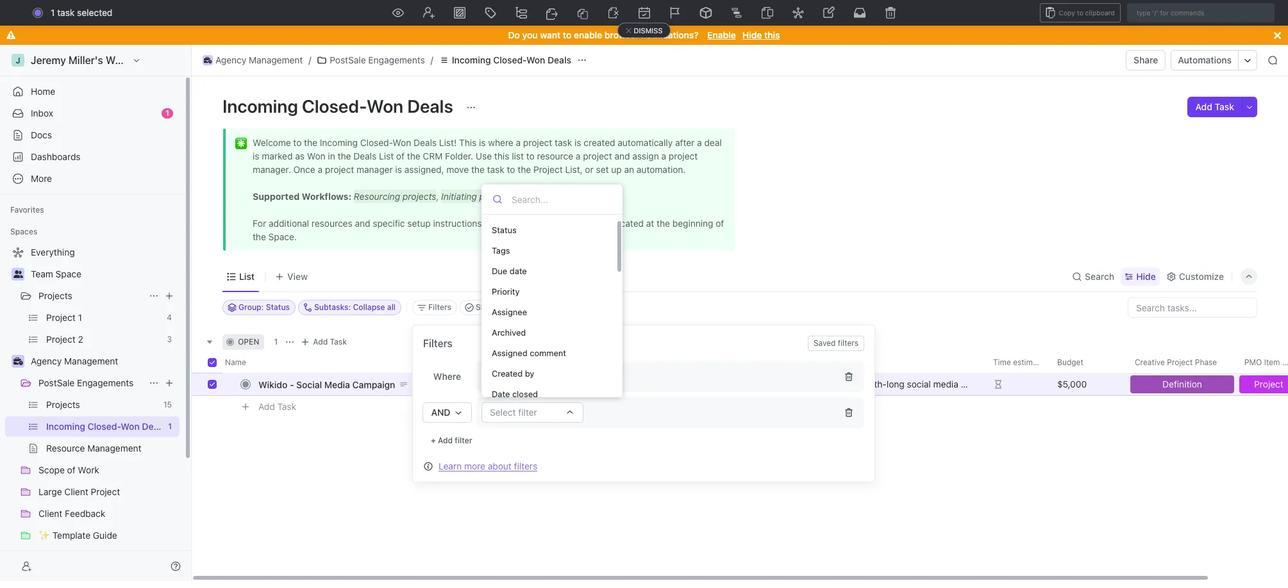 Task type: locate. For each thing, give the bounding box(es) containing it.
0 vertical spatial postsale engagements link
[[314, 53, 428, 68]]

spaces
[[10, 227, 37, 237]]

agency right business time image
[[215, 55, 246, 65]]

add
[[1196, 101, 1213, 112], [313, 337, 328, 347], [258, 401, 275, 412], [438, 436, 453, 446]]

1 horizontal spatial postsale engagements link
[[314, 53, 428, 68]]

won
[[527, 55, 545, 65], [367, 96, 404, 117]]

0 horizontal spatial closed-
[[302, 96, 367, 117]]

about
[[488, 461, 512, 472]]

agency management
[[215, 55, 303, 65], [31, 356, 118, 367]]

1 horizontal spatial filter
[[518, 407, 537, 418]]

this
[[764, 30, 780, 40]]

0 vertical spatial add task
[[1196, 101, 1235, 112]]

dashboards link
[[5, 147, 180, 167]]

+
[[431, 436, 436, 446]]

incoming closed-won deals
[[452, 55, 571, 65], [223, 96, 457, 117]]

0 horizontal spatial filters
[[514, 461, 538, 472]]

1 horizontal spatial postsale
[[330, 55, 366, 65]]

add task down wikido
[[258, 401, 296, 412]]

enable
[[574, 30, 602, 40]]

+ add filter
[[431, 436, 472, 446]]

0 vertical spatial deals
[[548, 55, 571, 65]]

assignee
[[492, 307, 527, 317]]

agency right business time icon
[[31, 356, 62, 367]]

0 horizontal spatial postsale engagements link
[[38, 373, 144, 394]]

filter down the closed
[[518, 407, 537, 418]]

1 vertical spatial postsale engagements
[[38, 378, 134, 389]]

1 vertical spatial agency
[[31, 356, 62, 367]]

0 horizontal spatial won
[[367, 96, 404, 117]]

0 horizontal spatial postsale engagements
[[38, 378, 134, 389]]

postsale engagements link
[[314, 53, 428, 68], [38, 373, 144, 394]]

2 horizontal spatial task
[[1215, 101, 1235, 112]]

status
[[492, 225, 517, 235]]

1 vertical spatial management
[[64, 356, 118, 367]]

favorites
[[10, 205, 44, 215]]

1 horizontal spatial add task
[[313, 337, 347, 347]]

0 vertical spatial filters
[[838, 339, 859, 348]]

2 vertical spatial add task
[[258, 401, 296, 412]]

add task down automations button
[[1196, 101, 1235, 112]]

0 vertical spatial 1
[[51, 7, 55, 18]]

0 horizontal spatial hide
[[743, 30, 762, 40]]

share button
[[1126, 50, 1166, 71]]

-
[[290, 379, 294, 390]]

1 vertical spatial 1
[[166, 108, 169, 118]]

1 vertical spatial deals
[[407, 96, 453, 117]]

select filter
[[490, 407, 537, 418]]

0 horizontal spatial incoming
[[223, 96, 298, 117]]

0 vertical spatial filter
[[518, 407, 537, 418]]

learn more about filters
[[439, 461, 538, 472]]

1 vertical spatial agency management link
[[31, 351, 177, 372]]

0 horizontal spatial add task
[[258, 401, 296, 412]]

2 vertical spatial add task button
[[253, 400, 301, 415]]

created
[[492, 368, 523, 379]]

add task button down automations button
[[1188, 97, 1242, 117]]

1 vertical spatial add task button
[[298, 335, 352, 350]]

2 / from the left
[[431, 55, 433, 65]]

tree containing team space
[[5, 242, 180, 582]]

1 horizontal spatial agency
[[215, 55, 246, 65]]

1 horizontal spatial agency management link
[[199, 53, 306, 68]]

engagements
[[368, 55, 425, 65], [77, 378, 134, 389]]

hide right search
[[1137, 271, 1156, 282]]

task for add task button to the bottom
[[277, 401, 296, 412]]

filter up more
[[455, 436, 472, 446]]

1 horizontal spatial incoming
[[452, 55, 491, 65]]

0 vertical spatial add task button
[[1188, 97, 1242, 117]]

add task up wikido - social media campaign
[[313, 337, 347, 347]]

0 horizontal spatial filter
[[455, 436, 472, 446]]

tree
[[5, 242, 180, 582]]

task up media
[[330, 337, 347, 347]]

agency inside tree
[[31, 356, 62, 367]]

0 vertical spatial agency
[[215, 55, 246, 65]]

notifications?
[[641, 30, 699, 40]]

and
[[431, 407, 451, 418]]

0 horizontal spatial postsale
[[38, 378, 75, 389]]

management
[[249, 55, 303, 65], [64, 356, 118, 367]]

0 horizontal spatial agency
[[31, 356, 62, 367]]

dismiss
[[634, 26, 663, 35]]

agency
[[215, 55, 246, 65], [31, 356, 62, 367]]

1 vertical spatial filter
[[455, 436, 472, 446]]

hide left this
[[743, 30, 762, 40]]

2 horizontal spatial 1
[[274, 337, 278, 347]]

0 vertical spatial hide
[[743, 30, 762, 40]]

deals
[[548, 55, 571, 65], [407, 96, 453, 117]]

0 vertical spatial management
[[249, 55, 303, 65]]

agency management right business time image
[[215, 55, 303, 65]]

1 vertical spatial postsale
[[38, 378, 75, 389]]

0 vertical spatial incoming
[[452, 55, 491, 65]]

agency management link
[[199, 53, 306, 68], [31, 351, 177, 372]]

agency management right business time icon
[[31, 356, 118, 367]]

automations
[[1178, 55, 1232, 65]]

1 vertical spatial postsale engagements link
[[38, 373, 144, 394]]

task down automations button
[[1215, 101, 1235, 112]]

wikido - social media campaign
[[258, 379, 395, 390]]

add task button
[[1188, 97, 1242, 117], [298, 335, 352, 350], [253, 400, 301, 415]]

1 inside the sidebar navigation
[[166, 108, 169, 118]]

0 vertical spatial engagements
[[368, 55, 425, 65]]

0 vertical spatial postsale engagements
[[330, 55, 425, 65]]

comment
[[530, 348, 566, 358]]

filters
[[838, 339, 859, 348], [514, 461, 538, 472]]

1
[[51, 7, 55, 18], [166, 108, 169, 118], [274, 337, 278, 347]]

projects
[[38, 291, 72, 301]]

$5,000
[[1058, 379, 1087, 390]]

0 vertical spatial agency management
[[215, 55, 303, 65]]

1 vertical spatial hide
[[1137, 271, 1156, 282]]

0 horizontal spatial task
[[277, 401, 296, 412]]

selected
[[77, 7, 112, 18]]

1 vertical spatial task
[[330, 337, 347, 347]]

open
[[238, 337, 259, 347]]

filters right saved
[[838, 339, 859, 348]]

⌘k
[[791, 7, 805, 18]]

1 horizontal spatial closed-
[[493, 55, 527, 65]]

0 horizontal spatial /
[[309, 55, 311, 65]]

postsale inside tree
[[38, 378, 75, 389]]

0 horizontal spatial deals
[[407, 96, 453, 117]]

1 vertical spatial agency management
[[31, 356, 118, 367]]

archived
[[492, 327, 526, 338]]

0 horizontal spatial agency management link
[[31, 351, 177, 372]]

do
[[508, 30, 520, 40]]

task
[[1215, 101, 1235, 112], [330, 337, 347, 347], [277, 401, 296, 412]]

0 horizontal spatial 1
[[51, 7, 55, 18]]

0 vertical spatial task
[[1215, 101, 1235, 112]]

postsale
[[330, 55, 366, 65], [38, 378, 75, 389]]

filters button
[[412, 300, 457, 316]]

projects link
[[38, 286, 144, 307]]

more
[[464, 461, 485, 472]]

2 vertical spatial task
[[277, 401, 296, 412]]

home
[[31, 86, 55, 97]]

tags
[[492, 245, 510, 256]]

1 vertical spatial won
[[367, 96, 404, 117]]

add task button up wikido - social media campaign
[[298, 335, 352, 350]]

1 horizontal spatial hide
[[1137, 271, 1156, 282]]

agency management inside the sidebar navigation
[[31, 356, 118, 367]]

search...
[[634, 7, 670, 18]]

postsale engagements
[[330, 55, 425, 65], [38, 378, 134, 389]]

favorites button
[[5, 203, 49, 218]]

0 horizontal spatial management
[[64, 356, 118, 367]]

1 vertical spatial engagements
[[77, 378, 134, 389]]

select filter button
[[482, 403, 584, 423]]

add task
[[1196, 101, 1235, 112], [313, 337, 347, 347], [258, 401, 296, 412]]

wikido
[[258, 379, 288, 390]]

incoming
[[452, 55, 491, 65], [223, 96, 298, 117]]

want
[[540, 30, 561, 40]]

campaign
[[352, 379, 395, 390]]

task down -
[[277, 401, 296, 412]]

dashboards
[[31, 151, 81, 162]]

hide inside dropdown button
[[1137, 271, 1156, 282]]

1 vertical spatial incoming
[[223, 96, 298, 117]]

0 horizontal spatial engagements
[[77, 378, 134, 389]]

1 horizontal spatial deals
[[548, 55, 571, 65]]

1 horizontal spatial 1
[[166, 108, 169, 118]]

0 vertical spatial agency management link
[[199, 53, 306, 68]]

filter
[[518, 407, 537, 418], [455, 436, 472, 446]]

0 vertical spatial won
[[527, 55, 545, 65]]

hide
[[743, 30, 762, 40], [1137, 271, 1156, 282]]

add task button down wikido
[[253, 400, 301, 415]]

share
[[1134, 55, 1159, 65]]

1 horizontal spatial /
[[431, 55, 433, 65]]

you
[[522, 30, 538, 40]]

0 horizontal spatial agency management
[[31, 356, 118, 367]]

add down wikido
[[258, 401, 275, 412]]

1 vertical spatial filters
[[514, 461, 538, 472]]

customize button
[[1163, 268, 1228, 286]]

business time image
[[13, 358, 23, 366]]

filters right about
[[514, 461, 538, 472]]



Task type: describe. For each thing, give the bounding box(es) containing it.
1 horizontal spatial management
[[249, 55, 303, 65]]

2 horizontal spatial add task
[[1196, 101, 1235, 112]]

tree inside the sidebar navigation
[[5, 242, 180, 582]]

by
[[525, 368, 534, 379]]

assigned comment
[[492, 348, 566, 358]]

where
[[433, 371, 461, 382]]

browser
[[605, 30, 639, 40]]

docs
[[31, 130, 52, 140]]

business time image
[[204, 57, 212, 63]]

to
[[563, 30, 572, 40]]

$5,000 button
[[1050, 373, 1127, 396]]

0 vertical spatial postsale
[[330, 55, 366, 65]]

do you want to enable browser notifications? enable hide this
[[508, 30, 780, 40]]

search button
[[1068, 268, 1119, 286]]

add right +
[[438, 436, 453, 446]]

saved filters
[[814, 339, 859, 348]]

due date
[[492, 266, 527, 276]]

automations button
[[1172, 51, 1238, 70]]

team
[[31, 269, 53, 280]]

closed
[[512, 389, 538, 399]]

1 vertical spatial add task
[[313, 337, 347, 347]]

media
[[324, 379, 350, 390]]

date
[[492, 389, 510, 399]]

created by
[[492, 368, 534, 379]]

incoming closed-won deals link
[[436, 53, 575, 68]]

Search... text field
[[512, 190, 612, 209]]

0 vertical spatial closed-
[[493, 55, 527, 65]]

social
[[296, 379, 322, 390]]

learn
[[439, 461, 462, 472]]

postsale engagements inside the sidebar navigation
[[38, 378, 134, 389]]

1 horizontal spatial agency management
[[215, 55, 303, 65]]

customize
[[1179, 271, 1224, 282]]

list
[[239, 271, 255, 282]]

add down automations button
[[1196, 101, 1213, 112]]

upgrade
[[1131, 7, 1168, 18]]

space
[[56, 269, 81, 280]]

priority
[[492, 286, 520, 297]]

home link
[[5, 81, 180, 102]]

1 task selected
[[51, 7, 112, 18]]

wikido - social media campaign link
[[255, 375, 444, 394]]

team space
[[31, 269, 81, 280]]

learn more about filters link
[[439, 461, 538, 472]]

due
[[492, 266, 507, 276]]

search
[[1085, 271, 1115, 282]]

1 / from the left
[[309, 55, 311, 65]]

new
[[1197, 7, 1216, 18]]

upgrade link
[[1113, 4, 1174, 22]]

Search tasks... text field
[[1129, 298, 1257, 317]]

select
[[490, 407, 516, 418]]

1 horizontal spatial filters
[[838, 339, 859, 348]]

2 vertical spatial 1
[[274, 337, 278, 347]]

enable
[[708, 30, 736, 40]]

assigned
[[492, 348, 528, 358]]

date closed
[[492, 389, 538, 399]]

filter inside dropdown button
[[518, 407, 537, 418]]

1 horizontal spatial won
[[527, 55, 545, 65]]

1 horizontal spatial postsale engagements
[[330, 55, 425, 65]]

team space link
[[31, 264, 177, 285]]

new button
[[1179, 3, 1224, 23]]

management inside the sidebar navigation
[[64, 356, 118, 367]]

0 vertical spatial incoming closed-won deals
[[452, 55, 571, 65]]

engagements inside the sidebar navigation
[[77, 378, 134, 389]]

user group image
[[13, 271, 23, 278]]

1 vertical spatial closed-
[[302, 96, 367, 117]]

filters
[[428, 303, 452, 312]]

date
[[510, 266, 527, 276]]

docs link
[[5, 125, 180, 146]]

task for the topmost add task button
[[1215, 101, 1235, 112]]

task
[[57, 7, 75, 18]]

1 vertical spatial incoming closed-won deals
[[223, 96, 457, 117]]

1 horizontal spatial engagements
[[368, 55, 425, 65]]

sidebar navigation
[[0, 45, 192, 582]]

saved
[[814, 339, 836, 348]]

type '/' for commands field
[[1127, 3, 1275, 22]]

add up wikido - social media campaign
[[313, 337, 328, 347]]

1 horizontal spatial task
[[330, 337, 347, 347]]

inbox
[[31, 108, 53, 119]]

list link
[[237, 268, 255, 286]]

hide button
[[1121, 268, 1160, 286]]



Task type: vqa. For each thing, say whether or not it's contained in the screenshot.
middle Scope
no



